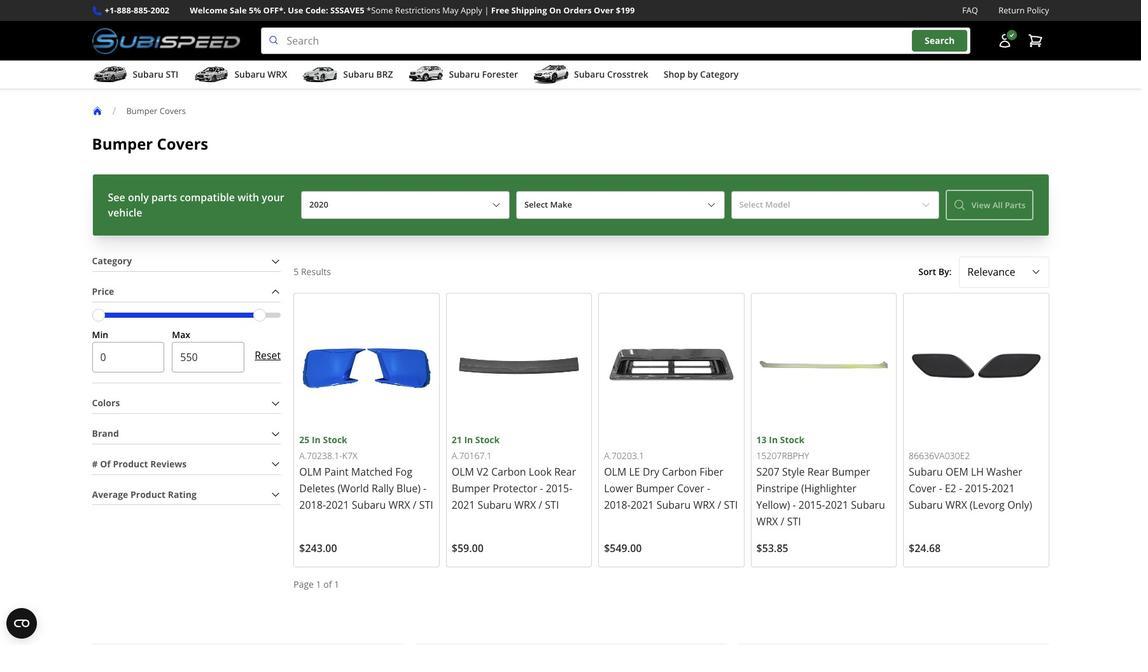 Task type: describe. For each thing, give the bounding box(es) containing it.
- inside the 25 in stock a.70238.1-k7x olm paint matched fog deletes (world rally blue) - 2018-2021 subaru wrx / sti
[[424, 481, 427, 495]]

2018- inside the 25 in stock a.70238.1-k7x olm paint matched fog deletes (world rally blue) - 2018-2021 subaru wrx / sti
[[300, 498, 326, 512]]

a.70203.1
[[605, 450, 645, 462]]

5%
[[249, 4, 261, 16]]

86636va030e2
[[910, 450, 971, 462]]

stock for olm
[[476, 434, 500, 446]]

reset button
[[255, 340, 281, 371]]

stock for k7x
[[323, 434, 348, 446]]

brand button
[[92, 424, 281, 444]]

a.70167.1
[[452, 450, 492, 462]]

le
[[630, 465, 641, 479]]

subaru crosstrek
[[574, 68, 649, 80]]

cover inside "subaru oem lh washer cover - e2 - 2015-2021 subaru wrx (levorg only)"
[[910, 481, 937, 495]]

average product rating
[[92, 488, 197, 500]]

faq
[[963, 4, 979, 16]]

1 vertical spatial bumper covers
[[92, 133, 208, 154]]

pinstripe
[[757, 481, 799, 495]]

by:
[[939, 266, 952, 278]]

/ inside 21 in stock a.70167.1 olm v2 carbon look rear bumper protector - 2015- 2021 subaru wrx / sti
[[539, 498, 543, 512]]

search
[[925, 35, 955, 47]]

subaru sti
[[133, 68, 179, 80]]

return policy
[[999, 4, 1050, 16]]

$24.68
[[910, 541, 941, 555]]

welcome sale 5% off*. use code: sssave5
[[190, 4, 365, 16]]

look
[[529, 465, 552, 479]]

/ inside the 25 in stock a.70238.1-k7x olm paint matched fog deletes (world rally blue) - 2018-2021 subaru wrx / sti
[[413, 498, 417, 512]]

select make image
[[707, 200, 717, 210]]

see
[[108, 191, 125, 205]]

paint
[[325, 465, 349, 479]]

brz
[[377, 68, 393, 80]]

# of product reviews
[[92, 458, 187, 470]]

results
[[301, 266, 331, 278]]

subaru inside 13 in stock 15207rbphy s207 style rear bumper pinstripe (highlighter yellow) - 2015-2021 subaru wrx / sti
[[852, 498, 886, 512]]

sti inside 21 in stock a.70167.1 olm v2 carbon look rear bumper protector - 2015- 2021 subaru wrx / sti
[[545, 498, 559, 512]]

a subaru forester thumbnail image image
[[409, 65, 444, 84]]

888-
[[117, 4, 134, 16]]

Max text field
[[172, 342, 245, 373]]

subaru wrx button
[[194, 63, 287, 89]]

2015- inside "subaru oem lh washer cover - e2 - 2015-2021 subaru wrx (levorg only)"
[[966, 481, 992, 495]]

|
[[485, 4, 489, 16]]

return policy link
[[999, 4, 1050, 17]]

5
[[294, 266, 299, 278]]

select... image
[[1031, 267, 1042, 277]]

category
[[92, 255, 132, 267]]

yellow)
[[757, 498, 791, 512]]

21
[[452, 434, 462, 446]]

a subaru brz thumbnail image image
[[303, 65, 338, 84]]

(highlighter
[[802, 481, 857, 495]]

shipping
[[512, 4, 547, 16]]

use
[[288, 4, 303, 16]]

2021 inside "subaru oem lh washer cover - e2 - 2015-2021 subaru wrx (levorg only)"
[[992, 481, 1016, 495]]

- left e2
[[940, 481, 943, 495]]

see only parts compatible with your vehicle
[[108, 191, 285, 220]]

a subaru wrx thumbnail image image
[[194, 65, 230, 84]]

2021 inside 21 in stock a.70167.1 olm v2 carbon look rear bumper protector - 2015- 2021 subaru wrx / sti
[[452, 498, 475, 512]]

bumper down subaru sti dropdown button
[[126, 105, 158, 116]]

$59.00
[[452, 541, 484, 555]]

Select Model button
[[732, 191, 940, 219]]

(world
[[338, 481, 369, 495]]

olm v2 carbon look rear bumper protector - 2015-2021 subaru wrx / sti image
[[452, 298, 587, 433]]

sti inside 13 in stock 15207rbphy s207 style rear bumper pinstripe (highlighter yellow) - 2015-2021 subaru wrx / sti
[[788, 515, 802, 529]]

subaru inside dropdown button
[[133, 68, 164, 80]]

$53.85
[[757, 541, 789, 555]]

1 horizontal spatial of
[[324, 578, 332, 590]]

your
[[262, 191, 285, 205]]

minimum slider
[[92, 309, 105, 321]]

restrictions
[[395, 4, 441, 16]]

+1-
[[105, 4, 117, 16]]

*some restrictions may apply | free shipping on orders over $199
[[367, 4, 635, 16]]

Min text field
[[92, 342, 165, 373]]

# of product reviews button
[[92, 455, 281, 474]]

sort by:
[[919, 266, 952, 278]]

- inside 21 in stock a.70167.1 olm v2 carbon look rear bumper protector - 2015- 2021 subaru wrx / sti
[[540, 481, 544, 495]]

21 in stock a.70167.1 olm v2 carbon look rear bumper protector - 2015- 2021 subaru wrx / sti
[[452, 434, 577, 512]]

fog
[[396, 465, 413, 479]]

olm inside olm le dry carbon fiber lower bumper cover - 2018-2021 subaru wrx / sti
[[605, 465, 627, 479]]

sale
[[230, 4, 247, 16]]

subaru wrx
[[235, 68, 287, 80]]

bumper covers link
[[126, 105, 196, 116]]

bumper inside olm le dry carbon fiber lower bumper cover - 2018-2021 subaru wrx / sti
[[636, 481, 675, 495]]

0 vertical spatial bumper covers
[[126, 105, 186, 116]]

2021 inside the 25 in stock a.70238.1-k7x olm paint matched fog deletes (world rally blue) - 2018-2021 subaru wrx / sti
[[326, 498, 349, 512]]

olm inside the 25 in stock a.70238.1-k7x olm paint matched fog deletes (world rally blue) - 2018-2021 subaru wrx / sti
[[300, 465, 322, 479]]

reviews
[[150, 458, 187, 470]]

1 vertical spatial product
[[131, 488, 166, 500]]

forester
[[482, 68, 518, 80]]

carbon inside olm le dry carbon fiber lower bumper cover - 2018-2021 subaru wrx / sti
[[663, 465, 697, 479]]

subispeed logo image
[[92, 27, 240, 54]]

s207 style rear bumper pinstripe (highlighter yellow) - 2015-2021 subaru wrx / sti image
[[757, 298, 892, 433]]

25
[[300, 434, 310, 446]]

sti inside olm le dry carbon fiber lower bumper cover - 2018-2021 subaru wrx / sti
[[724, 498, 739, 512]]

bumper inside 13 in stock 15207rbphy s207 style rear bumper pinstripe (highlighter yellow) - 2015-2021 subaru wrx / sti
[[832, 465, 871, 479]]

2015- for s207 style rear bumper pinstripe (highlighter yellow) - 2015-2021 subaru wrx / sti
[[799, 498, 826, 512]]

bumper down home icon
[[92, 133, 153, 154]]

crosstrek
[[608, 68, 649, 80]]

subaru forester
[[449, 68, 518, 80]]

welcome
[[190, 4, 228, 16]]

(levorg
[[971, 498, 1005, 512]]

page
[[294, 578, 314, 590]]

a subaru sti thumbnail image image
[[92, 65, 128, 84]]

parts
[[152, 191, 177, 205]]

wrx inside 21 in stock a.70167.1 olm v2 carbon look rear bumper protector - 2015- 2021 subaru wrx / sti
[[515, 498, 536, 512]]

rally
[[372, 481, 394, 495]]

policy
[[1028, 4, 1050, 16]]

subaru left brz
[[343, 68, 374, 80]]

subaru right "a subaru wrx thumbnail image"
[[235, 68, 265, 80]]

2021 inside olm le dry carbon fiber lower bumper cover - 2018-2021 subaru wrx / sti
[[631, 498, 654, 512]]

0 vertical spatial covers
[[160, 105, 186, 116]]

cover inside olm le dry carbon fiber lower bumper cover - 2018-2021 subaru wrx / sti
[[677, 481, 705, 495]]

rear inside 13 in stock 15207rbphy s207 style rear bumper pinstripe (highlighter yellow) - 2015-2021 subaru wrx / sti
[[808, 465, 830, 479]]

only
[[128, 191, 149, 205]]

e2
[[946, 481, 957, 495]]



Task type: locate. For each thing, give the bounding box(es) containing it.
olm le dry carbon fiber lower bumper cover - 2018-2021 subaru wrx / sti image
[[605, 298, 739, 433]]

2021 down 'lower'
[[631, 498, 654, 512]]

sti
[[166, 68, 179, 80], [419, 498, 434, 512], [545, 498, 559, 512], [724, 498, 739, 512], [788, 515, 802, 529]]

subaru down subispeed logo
[[133, 68, 164, 80]]

wrx inside olm le dry carbon fiber lower bumper cover - 2018-2021 subaru wrx / sti
[[694, 498, 715, 512]]

stock inside 13 in stock 15207rbphy s207 style rear bumper pinstripe (highlighter yellow) - 2015-2021 subaru wrx / sti
[[781, 434, 805, 446]]

1 vertical spatial covers
[[157, 133, 208, 154]]

subaru forester button
[[409, 63, 518, 89]]

- down look
[[540, 481, 544, 495]]

0 horizontal spatial cover
[[677, 481, 705, 495]]

button image
[[998, 33, 1013, 48]]

/ inside 13 in stock 15207rbphy s207 style rear bumper pinstripe (highlighter yellow) - 2015-2021 subaru wrx / sti
[[781, 515, 785, 529]]

faq link
[[963, 4, 979, 17]]

subaru down dry
[[657, 498, 691, 512]]

3 olm from the left
[[605, 465, 627, 479]]

sti down blue)
[[419, 498, 434, 512]]

/ inside olm le dry carbon fiber lower bumper cover - 2018-2021 subaru wrx / sti
[[718, 498, 722, 512]]

wrx down protector
[[515, 498, 536, 512]]

in right 21
[[465, 434, 473, 446]]

protector
[[493, 481, 538, 495]]

Select... button
[[960, 257, 1050, 288]]

bumper up (highlighter on the bottom right of the page
[[832, 465, 871, 479]]

0 vertical spatial of
[[100, 458, 111, 470]]

olm inside 21 in stock a.70167.1 olm v2 carbon look rear bumper protector - 2015- 2021 subaru wrx / sti
[[452, 465, 474, 479]]

2018- inside olm le dry carbon fiber lower bumper cover - 2018-2021 subaru wrx / sti
[[605, 498, 631, 512]]

2015- for olm v2 carbon look rear bumper protector - 2015- 2021 subaru wrx / sti
[[546, 481, 573, 495]]

subaru down rally
[[352, 498, 386, 512]]

1 horizontal spatial 2018-
[[605, 498, 631, 512]]

wrx down blue)
[[389, 498, 410, 512]]

- right e2
[[960, 481, 963, 495]]

0 horizontal spatial 1
[[316, 578, 321, 590]]

- right blue)
[[424, 481, 427, 495]]

/ right home icon
[[112, 104, 116, 118]]

$199
[[616, 4, 635, 16]]

max
[[172, 328, 190, 340]]

subaru inside the 25 in stock a.70238.1-k7x olm paint matched fog deletes (world rally blue) - 2018-2021 subaru wrx / sti
[[352, 498, 386, 512]]

open widget image
[[6, 608, 37, 639]]

#
[[92, 458, 98, 470]]

category
[[701, 68, 739, 80]]

- right yellow) at the bottom right of page
[[793, 498, 797, 512]]

compatible
[[180, 191, 235, 205]]

a.70238.1-
[[300, 450, 343, 462]]

2 carbon from the left
[[663, 465, 697, 479]]

home image
[[92, 106, 102, 116]]

carbon inside 21 in stock a.70167.1 olm v2 carbon look rear bumper protector - 2015- 2021 subaru wrx / sti
[[492, 465, 526, 479]]

subaru inside 'dropdown button'
[[574, 68, 605, 80]]

2018- down 'lower'
[[605, 498, 631, 512]]

colors button
[[92, 394, 281, 413]]

2015- down look
[[546, 481, 573, 495]]

1 rear from the left
[[555, 465, 577, 479]]

rear inside 21 in stock a.70167.1 olm v2 carbon look rear bumper protector - 2015- 2021 subaru wrx / sti
[[555, 465, 577, 479]]

subaru down 86636va030e2
[[910, 465, 944, 479]]

on
[[550, 4, 562, 16]]

olm le dry carbon fiber lower bumper cover - 2018-2021 subaru wrx / sti
[[605, 465, 739, 512]]

rear right look
[[555, 465, 577, 479]]

sti down look
[[545, 498, 559, 512]]

bumper down the v2
[[452, 481, 490, 495]]

in for style
[[770, 434, 778, 446]]

subaru left crosstrek
[[574, 68, 605, 80]]

of right #
[[100, 458, 111, 470]]

in inside 13 in stock 15207rbphy s207 style rear bumper pinstripe (highlighter yellow) - 2015-2021 subaru wrx / sti
[[770, 434, 778, 446]]

0 vertical spatial product
[[113, 458, 148, 470]]

1 horizontal spatial 1
[[334, 578, 339, 590]]

maximum slider
[[254, 309, 266, 321]]

select year image
[[492, 200, 502, 210]]

2021 down washer
[[992, 481, 1016, 495]]

of
[[100, 458, 111, 470], [324, 578, 332, 590]]

carbon
[[492, 465, 526, 479], [663, 465, 697, 479]]

in inside 21 in stock a.70167.1 olm v2 carbon look rear bumper protector - 2015- 2021 subaru wrx / sti
[[465, 434, 473, 446]]

lh
[[972, 465, 985, 479]]

rear up (highlighter on the bottom right of the page
[[808, 465, 830, 479]]

2 rear from the left
[[808, 465, 830, 479]]

colors
[[92, 397, 120, 409]]

stock for s207
[[781, 434, 805, 446]]

bumper covers down bumper covers "link" in the left top of the page
[[92, 133, 208, 154]]

wrx inside the 25 in stock a.70238.1-k7x olm paint matched fog deletes (world rally blue) - 2018-2021 subaru wrx / sti
[[389, 498, 410, 512]]

shop by category button
[[664, 63, 739, 89]]

deletes
[[300, 481, 335, 495]]

2021 inside 13 in stock 15207rbphy s207 style rear bumper pinstripe (highlighter yellow) - 2015-2021 subaru wrx / sti
[[826, 498, 849, 512]]

olm up the deletes
[[300, 465, 322, 479]]

2015- inside 21 in stock a.70167.1 olm v2 carbon look rear bumper protector - 2015- 2021 subaru wrx / sti
[[546, 481, 573, 495]]

in right the 13
[[770, 434, 778, 446]]

code:
[[306, 4, 328, 16]]

bumper covers down the "subaru sti"
[[126, 105, 186, 116]]

product up average product rating
[[113, 458, 148, 470]]

2 horizontal spatial 2015-
[[966, 481, 992, 495]]

stock inside 21 in stock a.70167.1 olm v2 carbon look rear bumper protector - 2015- 2021 subaru wrx / sti
[[476, 434, 500, 446]]

lower
[[605, 481, 634, 495]]

wrx inside dropdown button
[[268, 68, 287, 80]]

dry
[[643, 465, 660, 479]]

Select Make button
[[516, 191, 725, 219]]

carbon right dry
[[663, 465, 697, 479]]

in for olm
[[312, 434, 321, 446]]

select model image
[[922, 200, 932, 210]]

stock inside the 25 in stock a.70238.1-k7x olm paint matched fog deletes (world rally blue) - 2018-2021 subaru wrx / sti
[[323, 434, 348, 446]]

2015- down lh on the bottom right of page
[[966, 481, 992, 495]]

subaru crosstrek button
[[534, 63, 649, 89]]

average product rating button
[[92, 485, 281, 505]]

/ down blue)
[[413, 498, 417, 512]]

0 horizontal spatial 2018-
[[300, 498, 326, 512]]

1 vertical spatial of
[[324, 578, 332, 590]]

only)
[[1008, 498, 1033, 512]]

k7x
[[343, 450, 358, 462]]

page 1 of 1
[[294, 578, 339, 590]]

2018- down the deletes
[[300, 498, 326, 512]]

reset
[[255, 349, 281, 363]]

2 horizontal spatial stock
[[781, 434, 805, 446]]

bumper down dry
[[636, 481, 675, 495]]

- down fiber
[[708, 481, 711, 495]]

sti inside the 25 in stock a.70238.1-k7x olm paint matched fog deletes (world rally blue) - 2018-2021 subaru wrx / sti
[[419, 498, 434, 512]]

sti left yellow) at the bottom right of page
[[724, 498, 739, 512]]

5 results
[[294, 266, 331, 278]]

vehicle
[[108, 206, 142, 220]]

olm up 'lower'
[[605, 465, 627, 479]]

subaru up $24.68
[[910, 498, 944, 512]]

sti down subispeed logo
[[166, 68, 179, 80]]

+1-888-885-2002
[[105, 4, 170, 16]]

15207rbphy
[[757, 450, 810, 462]]

0 horizontal spatial carbon
[[492, 465, 526, 479]]

1 2018- from the left
[[300, 498, 326, 512]]

sssave5
[[331, 4, 365, 16]]

2 horizontal spatial in
[[770, 434, 778, 446]]

cover down fiber
[[677, 481, 705, 495]]

/ down yellow) at the bottom right of page
[[781, 515, 785, 529]]

1 olm from the left
[[300, 465, 322, 479]]

2015- down (highlighter on the bottom right of the page
[[799, 498, 826, 512]]

wrx left a subaru brz thumbnail image
[[268, 68, 287, 80]]

oem
[[946, 465, 969, 479]]

1 horizontal spatial olm
[[452, 465, 474, 479]]

Select Year button
[[301, 191, 510, 219]]

1 1 from the left
[[316, 578, 321, 590]]

carbon up protector
[[492, 465, 526, 479]]

$549.00
[[605, 541, 642, 555]]

wrx
[[268, 68, 287, 80], [389, 498, 410, 512], [515, 498, 536, 512], [694, 498, 715, 512], [946, 498, 968, 512], [757, 515, 779, 529]]

average
[[92, 488, 128, 500]]

- inside 13 in stock 15207rbphy s207 style rear bumper pinstripe (highlighter yellow) - 2015-2021 subaru wrx / sti
[[793, 498, 797, 512]]

with
[[238, 191, 259, 205]]

subaru down protector
[[478, 498, 512, 512]]

subaru sti button
[[92, 63, 179, 89]]

bumper
[[126, 105, 158, 116], [92, 133, 153, 154], [832, 465, 871, 479], [452, 481, 490, 495], [636, 481, 675, 495]]

1 in from the left
[[312, 434, 321, 446]]

rating
[[168, 488, 197, 500]]

1 horizontal spatial cover
[[910, 481, 937, 495]]

1 stock from the left
[[323, 434, 348, 446]]

of inside # of product reviews dropdown button
[[100, 458, 111, 470]]

0 horizontal spatial 2015-
[[546, 481, 573, 495]]

off*.
[[263, 4, 286, 16]]

wrx down e2
[[946, 498, 968, 512]]

-
[[424, 481, 427, 495], [540, 481, 544, 495], [708, 481, 711, 495], [940, 481, 943, 495], [960, 481, 963, 495], [793, 498, 797, 512]]

subaru oem lh washer cover - e2 - 2015-2021 subaru wrx (levorg only)
[[910, 465, 1033, 512]]

1 carbon from the left
[[492, 465, 526, 479]]

subaru down (highlighter on the bottom right of the page
[[852, 498, 886, 512]]

olm down a.70167.1
[[452, 465, 474, 479]]

/ down look
[[539, 498, 543, 512]]

2015- inside 13 in stock 15207rbphy s207 style rear bumper pinstripe (highlighter yellow) - 2015-2021 subaru wrx / sti
[[799, 498, 826, 512]]

2021 down (highlighter on the bottom right of the page
[[826, 498, 849, 512]]

2 horizontal spatial olm
[[605, 465, 627, 479]]

subaru inside olm le dry carbon fiber lower bumper cover - 2018-2021 subaru wrx / sti
[[657, 498, 691, 512]]

in right 25
[[312, 434, 321, 446]]

2021 up $59.00 at left bottom
[[452, 498, 475, 512]]

1 horizontal spatial rear
[[808, 465, 830, 479]]

- inside olm le dry carbon fiber lower bumper cover - 2018-2021 subaru wrx / sti
[[708, 481, 711, 495]]

subaru brz
[[343, 68, 393, 80]]

price
[[92, 285, 114, 297]]

of right the page
[[324, 578, 332, 590]]

wrx inside 13 in stock 15207rbphy s207 style rear bumper pinstripe (highlighter yellow) - 2015-2021 subaru wrx / sti
[[757, 515, 779, 529]]

2 stock from the left
[[476, 434, 500, 446]]

2002
[[151, 4, 170, 16]]

0 horizontal spatial rear
[[555, 465, 577, 479]]

wrx down fiber
[[694, 498, 715, 512]]

cover left e2
[[910, 481, 937, 495]]

2015-
[[546, 481, 573, 495], [966, 481, 992, 495], [799, 498, 826, 512]]

0 horizontal spatial in
[[312, 434, 321, 446]]

style
[[783, 465, 805, 479]]

a subaru crosstrek thumbnail image image
[[534, 65, 569, 84]]

search input field
[[261, 27, 971, 54]]

in inside the 25 in stock a.70238.1-k7x olm paint matched fog deletes (world rally blue) - 2018-2021 subaru wrx / sti
[[312, 434, 321, 446]]

/ down fiber
[[718, 498, 722, 512]]

*some
[[367, 4, 393, 16]]

2021 down the (world
[[326, 498, 349, 512]]

apply
[[461, 4, 483, 16]]

cover
[[677, 481, 705, 495], [910, 481, 937, 495]]

1
[[316, 578, 321, 590], [334, 578, 339, 590]]

in
[[312, 434, 321, 446], [465, 434, 473, 446], [770, 434, 778, 446]]

3 in from the left
[[770, 434, 778, 446]]

covers down bumper covers "link" in the left top of the page
[[157, 133, 208, 154]]

stock up 15207rbphy in the right bottom of the page
[[781, 434, 805, 446]]

0 horizontal spatial of
[[100, 458, 111, 470]]

+1-888-885-2002 link
[[105, 4, 170, 17]]

2 1 from the left
[[334, 578, 339, 590]]

washer
[[987, 465, 1023, 479]]

subaru brz button
[[303, 63, 393, 89]]

bumper inside 21 in stock a.70167.1 olm v2 carbon look rear bumper protector - 2015- 2021 subaru wrx / sti
[[452, 481, 490, 495]]

blue)
[[397, 481, 421, 495]]

1 horizontal spatial carbon
[[663, 465, 697, 479]]

sti down yellow) at the bottom right of page
[[788, 515, 802, 529]]

product down # of product reviews
[[131, 488, 166, 500]]

stock up a.70167.1
[[476, 434, 500, 446]]

1 horizontal spatial 2015-
[[799, 498, 826, 512]]

1 horizontal spatial stock
[[476, 434, 500, 446]]

subaru left 'forester'
[[449, 68, 480, 80]]

orders
[[564, 4, 592, 16]]

1 horizontal spatial in
[[465, 434, 473, 446]]

shop by category
[[664, 68, 739, 80]]

free
[[492, 4, 510, 16]]

2 in from the left
[[465, 434, 473, 446]]

$243.00
[[300, 541, 337, 555]]

wrx down yellow) at the bottom right of page
[[757, 515, 779, 529]]

1 cover from the left
[[677, 481, 705, 495]]

sti inside dropdown button
[[166, 68, 179, 80]]

product
[[113, 458, 148, 470], [131, 488, 166, 500]]

subaru inside 21 in stock a.70167.1 olm v2 carbon look rear bumper protector - 2015- 2021 subaru wrx / sti
[[478, 498, 512, 512]]

brand
[[92, 427, 119, 440]]

0 horizontal spatial stock
[[323, 434, 348, 446]]

0 horizontal spatial olm
[[300, 465, 322, 479]]

2 2018- from the left
[[605, 498, 631, 512]]

rear
[[555, 465, 577, 479], [808, 465, 830, 479]]

fiber
[[700, 465, 724, 479]]

subaru oem lh washer cover - e2 - 2015-2021 subaru wrx (levorg only) image
[[910, 298, 1044, 433]]

wrx inside "subaru oem lh washer cover - e2 - 2015-2021 subaru wrx (levorg only)"
[[946, 498, 968, 512]]

min
[[92, 328, 108, 340]]

3 stock from the left
[[781, 434, 805, 446]]

s207
[[757, 465, 780, 479]]

covers down the "subaru sti"
[[160, 105, 186, 116]]

in for v2
[[465, 434, 473, 446]]

2 cover from the left
[[910, 481, 937, 495]]

stock up a.70238.1- at the left of page
[[323, 434, 348, 446]]

olm paint matched fog deletes (world rally blue) - 2018-2021 subaru wrx / sti image
[[300, 298, 434, 433]]

2 olm from the left
[[452, 465, 474, 479]]



Task type: vqa. For each thing, say whether or not it's contained in the screenshot.
Cloth
no



